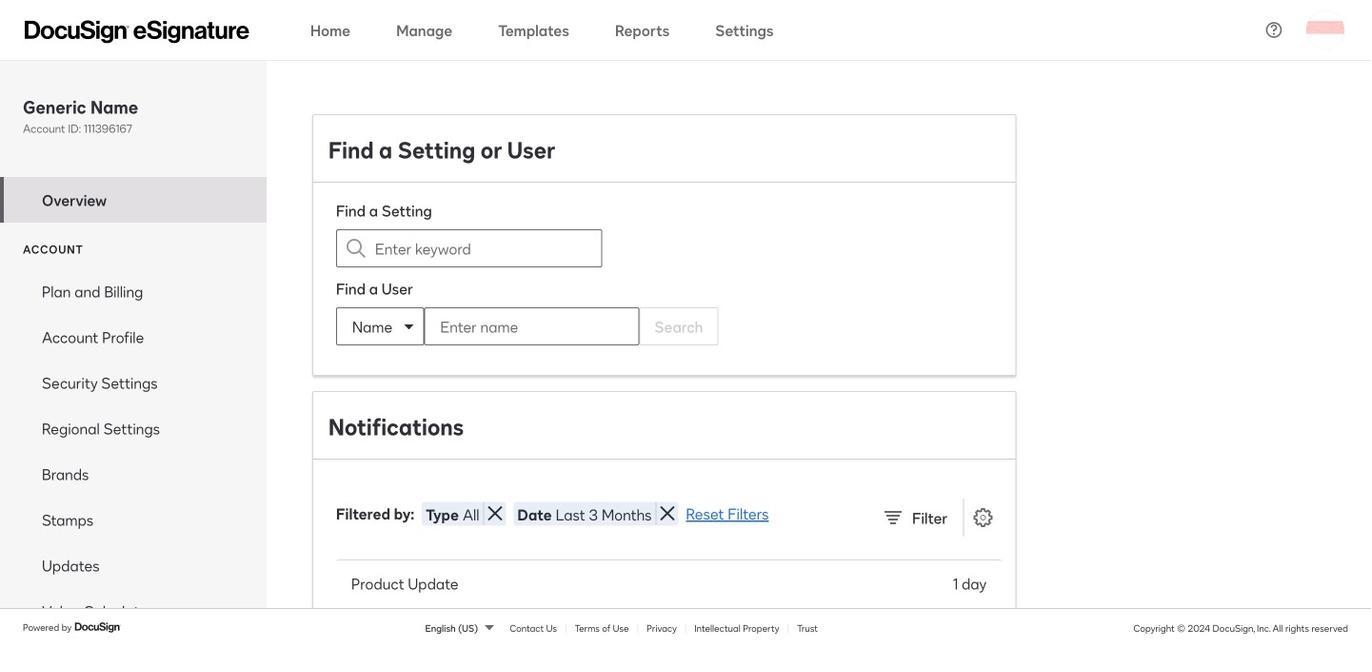Task type: vqa. For each thing, say whether or not it's contained in the screenshot.
Your uploaded profile image
yes



Task type: locate. For each thing, give the bounding box(es) containing it.
docusign admin image
[[25, 20, 250, 43]]

Enter name text field
[[425, 309, 601, 345]]

account element
[[0, 269, 267, 635]]



Task type: describe. For each thing, give the bounding box(es) containing it.
your uploaded profile image image
[[1307, 11, 1345, 49]]

Enter keyword text field
[[375, 231, 564, 267]]

docusign image
[[74, 620, 122, 636]]



